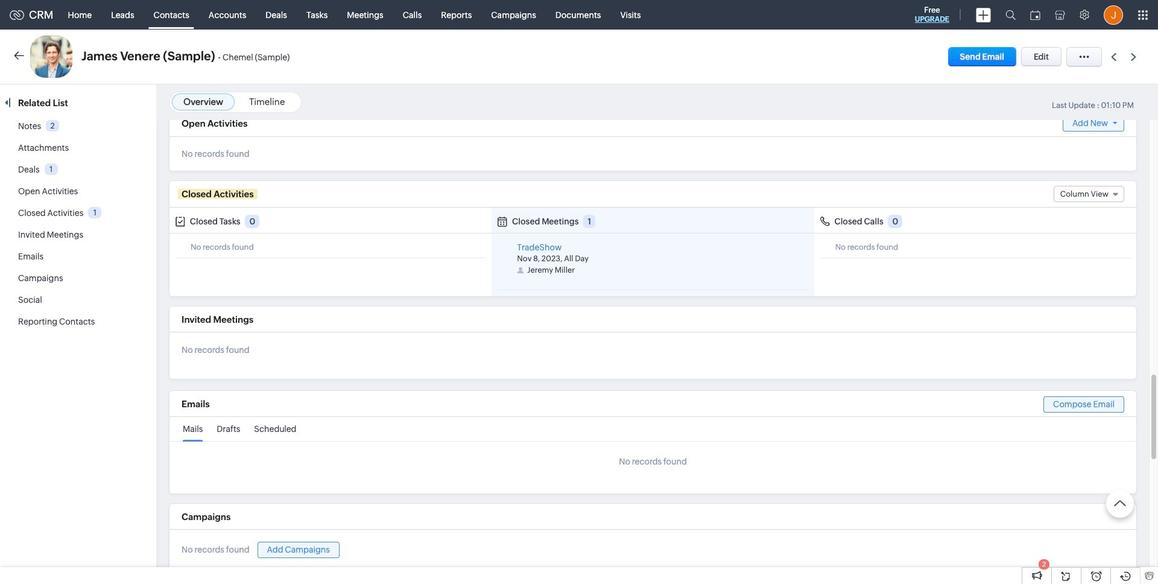 Task type: describe. For each thing, give the bounding box(es) containing it.
previous record image
[[1112, 53, 1117, 61]]

search image
[[1006, 10, 1016, 20]]

profile image
[[1104, 5, 1124, 24]]

search element
[[999, 0, 1023, 30]]

create menu element
[[969, 0, 999, 29]]

profile element
[[1097, 0, 1131, 29]]



Task type: locate. For each thing, give the bounding box(es) containing it.
next record image
[[1131, 53, 1139, 61]]

create menu image
[[976, 8, 991, 22]]

logo image
[[10, 10, 24, 20]]

calendar image
[[1031, 10, 1041, 20]]

None field
[[1054, 186, 1125, 202]]



Task type: vqa. For each thing, say whether or not it's contained in the screenshot.
the Rename Module Permission at the left bottom of the page
no



